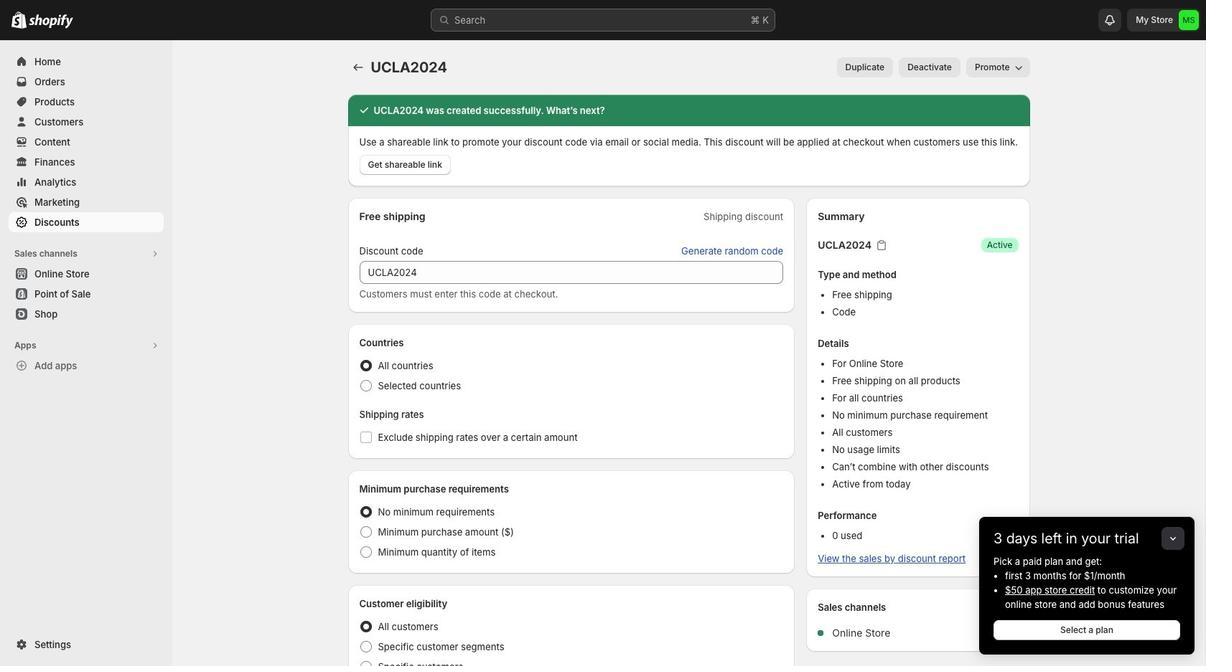 Task type: locate. For each thing, give the bounding box(es) containing it.
1 horizontal spatial shopify image
[[29, 14, 73, 29]]

shopify image
[[11, 11, 27, 29], [29, 14, 73, 29]]

0 horizontal spatial shopify image
[[11, 11, 27, 29]]

None text field
[[359, 261, 783, 284]]



Task type: vqa. For each thing, say whether or not it's contained in the screenshot.
Shopify IMAGE
yes



Task type: describe. For each thing, give the bounding box(es) containing it.
my store image
[[1179, 10, 1199, 30]]



